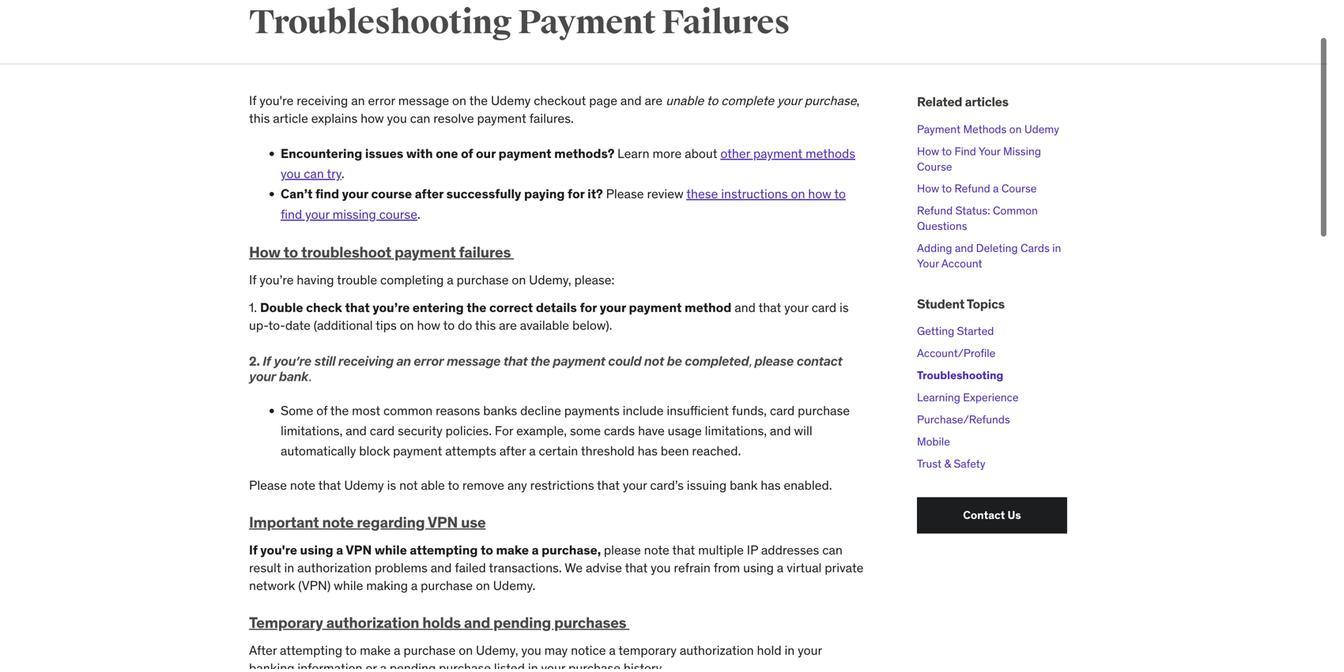Task type: describe. For each thing, give the bounding box(es) containing it.
can inside the please note that multiple ip addresses can result in authorization problems and failed transactions. we advise that you refrain from using a virtual private network (vpn) while making a purchase on udemy.
[[822, 542, 843, 559]]

most
[[352, 403, 380, 419]]

you're for having
[[260, 272, 294, 288]]

0 vertical spatial an
[[351, 93, 365, 109]]

0 horizontal spatial your
[[917, 256, 939, 271]]

banking
[[249, 660, 294, 670]]

and left will
[[770, 423, 791, 439]]

refrain
[[674, 560, 711, 576]]

purchase,
[[542, 542, 601, 559]]

more
[[653, 145, 682, 162]]

student
[[917, 296, 965, 312]]

0 vertical spatial find
[[315, 186, 339, 202]]

learning
[[917, 391, 960, 405]]

that up refrain at bottom
[[672, 542, 695, 559]]

having
[[297, 272, 334, 288]]

and down "most"
[[346, 423, 367, 439]]

able
[[421, 478, 445, 494]]

purchase down notice
[[568, 660, 621, 670]]

an inside if you're still receiving an error message that the payment could not be completed ,
[[396, 354, 411, 369]]

find
[[955, 144, 976, 158]]

details
[[536, 300, 577, 316]]

card inside and that your card is up-to-date (additional tips on how to do this are available below).
[[812, 300, 837, 316]]

a inside payment methods on udemy how to find your missing course how to refund a course refund status: common questions adding and deleting cards in your account
[[993, 181, 999, 196]]

account/profile
[[917, 346, 996, 361]]

course inside these instructions on how to find your missing course
[[379, 206, 417, 222]]

page
[[589, 93, 617, 109]]

regarding
[[357, 513, 425, 532]]

encountering issues with one of our payment methods? learn more about
[[281, 145, 720, 162]]

payments
[[564, 403, 620, 419]]

the inside if you're still receiving an error message that the payment could not be completed ,
[[530, 354, 550, 369]]

to inside these instructions on how to find your missing course
[[834, 186, 846, 202]]

purchase down temporary authorization holds and pending purchases
[[404, 643, 456, 659]]

to right unable
[[707, 93, 718, 109]]

and inside and that your card is up-to-date (additional tips on how to do this are available below).
[[735, 300, 756, 316]]

restrictions
[[530, 478, 594, 494]]

0 horizontal spatial payment
[[518, 2, 656, 43]]

the up how you can resolve payment failures.
[[469, 93, 488, 109]]

do
[[458, 317, 472, 334]]

safety
[[954, 457, 985, 471]]

a down addresses
[[777, 560, 784, 576]]

if you're still receiving an error message that the payment could not be completed ,
[[260, 353, 755, 370]]

how to troubleshoot payment failures
[[249, 243, 514, 262]]

payment inside some of the most common reasons banks decline payments include insufficient funds, card purchase limitations, and card security policies. for example, some cards have usage limitations, and will automatically block payment attempts after a certain threshold has been reached.
[[393, 443, 442, 459]]

on up correct
[[512, 272, 526, 288]]

us
[[1008, 508, 1021, 523]]

on inside the please note that multiple ip addresses can result in authorization problems and failed transactions. we advise that you refrain from using a virtual private network (vpn) while making a purchase on udemy.
[[476, 578, 490, 594]]

addresses
[[761, 542, 819, 559]]

failures
[[662, 2, 790, 43]]

that down the threshold
[[597, 478, 620, 494]]

adding and deleting cards in your account link
[[917, 241, 1061, 271]]

troubleshooting payment failures
[[249, 2, 790, 43]]

1 vertical spatial course
[[1002, 181, 1037, 196]]

some
[[570, 423, 601, 439]]

to-
[[268, 317, 285, 334]]

1 vertical spatial how
[[917, 181, 939, 196]]

1 vertical spatial .
[[417, 206, 420, 222]]

if for if you're still receiving an error message that the payment could not be completed ,
[[263, 354, 271, 369]]

on inside payment methods on udemy how to find your missing course how to refund a course refund status: common questions adding and deleting cards in your account
[[1009, 122, 1022, 136]]

0 vertical spatial attempting
[[410, 542, 478, 559]]

we
[[565, 560, 583, 576]]

will
[[794, 423, 812, 439]]

temporary
[[249, 613, 323, 632]]

, inside , this article explains
[[857, 93, 860, 109]]

a right or
[[380, 660, 387, 670]]

how to find your missing course link
[[917, 144, 1041, 174]]

2 limitations, from the left
[[705, 423, 767, 439]]

up-
[[249, 317, 268, 334]]

paying
[[524, 186, 565, 202]]

1 vertical spatial card
[[770, 403, 795, 419]]

1 limitations, from the left
[[281, 423, 343, 439]]

or
[[366, 660, 377, 670]]

1 horizontal spatial while
[[375, 542, 407, 559]]

a down temporary authorization holds and pending purchases
[[394, 643, 401, 659]]

0 vertical spatial message
[[398, 93, 449, 109]]

a down problems
[[411, 578, 418, 594]]

that inside and that your card is up-to-date (additional tips on how to do this are available below).
[[759, 300, 781, 316]]

any
[[507, 478, 527, 494]]

payment left method
[[629, 300, 682, 316]]

available
[[520, 317, 569, 334]]

not inside if you're still receiving an error message that the payment could not be completed ,
[[644, 354, 664, 369]]

1 vertical spatial has
[[761, 478, 781, 494]]

some of the most common reasons banks decline payments include insufficient funds, card purchase limitations, and card security policies. for example, some cards have usage limitations, and will automatically block payment attempts after a certain threshold has been reached.
[[281, 403, 850, 459]]

while inside the please note that multiple ip addresses can result in authorization problems and failed transactions. we advise that you refrain from using a virtual private network (vpn) while making a purchase on udemy.
[[334, 578, 363, 594]]

on inside and that your card is up-to-date (additional tips on how to do this are available below).
[[400, 317, 414, 334]]

0 vertical spatial receiving
[[297, 93, 348, 109]]

is for card
[[840, 300, 849, 316]]

in right hold
[[785, 643, 795, 659]]

0 horizontal spatial please
[[249, 478, 287, 494]]

0 vertical spatial course
[[371, 186, 412, 202]]

completed
[[685, 354, 749, 369]]

1 horizontal spatial pending
[[493, 613, 551, 632]]

0 vertical spatial after
[[415, 186, 444, 202]]

this inside and that your card is up-to-date (additional tips on how to do this are available below).
[[475, 317, 496, 334]]

1 vertical spatial you're
[[373, 300, 410, 316]]

1 horizontal spatial are
[[645, 93, 663, 109]]

2 vertical spatial card
[[370, 423, 395, 439]]

you're for using
[[260, 542, 297, 559]]

these instructions on how to find your missing course link
[[281, 186, 846, 222]]

0 vertical spatial vpn
[[428, 513, 458, 532]]

you inside after attempting to make a purchase on udemy, you may notice a temporary authorization hold in your banking information or a pending purchase listed in your purchase history.
[[521, 643, 541, 659]]

private
[[825, 560, 864, 576]]

learn
[[617, 145, 650, 162]]

to inside and that your card is up-to-date (additional tips on how to do this are available below).
[[443, 317, 455, 334]]

mobile link
[[917, 435, 950, 449]]

0 horizontal spatial using
[[300, 542, 333, 559]]

instructions
[[721, 186, 788, 202]]

and right the page
[[621, 93, 642, 109]]

issuing
[[687, 478, 727, 494]]

0 horizontal spatial troubleshooting
[[249, 2, 512, 43]]

to right 'able'
[[448, 478, 459, 494]]

0 horizontal spatial not
[[399, 478, 418, 494]]

0 vertical spatial udemy
[[491, 93, 531, 109]]

after inside some of the most common reasons banks decline payments include insufficient funds, card purchase limitations, and card security policies. for example, some cards have usage limitations, and will automatically block payment attempts after a certain threshold has been reached.
[[499, 443, 526, 459]]

trust & safety link
[[917, 457, 985, 471]]

trouble
[[337, 272, 377, 288]]

udemy for payment methods on udemy how to find your missing course how to refund a course refund status: common questions adding and deleting cards in your account
[[1024, 122, 1059, 136]]

payment up encountering issues with one of our payment methods? learn more about
[[477, 110, 526, 127]]

1 horizontal spatial bank
[[730, 478, 758, 494]]

you inside the please note that multiple ip addresses can result in authorization problems and failed transactions. we advise that you refrain from using a virtual private network (vpn) while making a purchase on udemy.
[[651, 560, 671, 576]]

purchase down failures
[[457, 272, 509, 288]]

a down important note regarding vpn use
[[336, 542, 343, 559]]

banks
[[483, 403, 517, 419]]

history.
[[624, 660, 664, 670]]

to inside after attempting to make a purchase on udemy, you may notice a temporary authorization hold in your banking information or a pending purchase listed in your purchase history.
[[345, 643, 357, 659]]

ip
[[747, 542, 758, 559]]

0 horizontal spatial how
[[361, 110, 384, 127]]

a up transactions.
[[532, 542, 539, 559]]

your up missing
[[342, 186, 368, 202]]

unable
[[666, 93, 704, 109]]

related articles
[[917, 94, 1009, 110]]

1 horizontal spatial refund
[[955, 181, 990, 196]]

include
[[623, 403, 664, 419]]

troubleshooting inside getting started account/profile troubleshooting learning experience purchase/refunds mobile trust & safety
[[917, 369, 1003, 383]]

note for important
[[322, 513, 354, 532]]

be
[[667, 354, 682, 369]]

0 horizontal spatial error
[[368, 93, 395, 109]]

if you're having trouble completing a purchase on udemy, please:
[[249, 272, 615, 288]]

issues
[[365, 145, 403, 162]]

purchase up methods
[[805, 93, 857, 109]]

deleting
[[976, 241, 1018, 255]]

2 vertical spatial .
[[308, 369, 311, 385]]

to up having
[[284, 243, 298, 262]]

troubleshoot
[[301, 243, 391, 262]]

contact
[[963, 508, 1005, 523]]

payment inside other payment methods you can try
[[753, 145, 803, 162]]

udemy, inside after attempting to make a purchase on udemy, you may notice a temporary authorization hold in your banking information or a pending purchase listed in your purchase history.
[[476, 643, 518, 659]]

try
[[327, 166, 341, 182]]

your right hold
[[798, 643, 822, 659]]

you up issues
[[387, 110, 407, 127]]

getting
[[917, 324, 954, 338]]

can't find your course after successfully paying for it? please review
[[281, 186, 686, 202]]

account/profile link
[[917, 346, 996, 361]]

it?
[[588, 186, 603, 202]]

and right holds
[[464, 613, 490, 632]]

related
[[917, 94, 962, 110]]

these instructions on how to find your missing course
[[281, 186, 846, 222]]

please note that udemy is not able to remove any restrictions that your card's issuing bank has enabled.
[[249, 478, 832, 494]]

other payment methods you can try
[[281, 145, 855, 182]]

if you're using a vpn while attempting to make a purchase,
[[249, 542, 604, 559]]

failures.
[[529, 110, 574, 127]]

authorization inside the please note that multiple ip addresses can result in authorization problems and failed transactions. we advise that you refrain from using a virtual private network (vpn) while making a purchase on udemy.
[[297, 560, 372, 576]]

encountering
[[281, 145, 362, 162]]

decline
[[520, 403, 561, 419]]

double
[[260, 300, 303, 316]]

article
[[273, 110, 308, 127]]

payment inside if you're still receiving an error message that the payment could not be completed ,
[[553, 354, 605, 369]]

articles
[[965, 94, 1009, 110]]

trust
[[917, 457, 942, 471]]

receiving inside if you're still receiving an error message that the payment could not be completed ,
[[338, 354, 394, 369]]

purchase inside the please note that multiple ip addresses can result in authorization problems and failed transactions. we advise that you refrain from using a virtual private network (vpn) while making a purchase on udemy.
[[421, 578, 473, 594]]

1 vertical spatial ,
[[749, 353, 752, 370]]

if for if you're using a vpn while attempting to make a purchase,
[[249, 542, 258, 559]]

can inside other payment methods you can try
[[304, 166, 324, 182]]

0 vertical spatial can
[[410, 110, 430, 127]]

result
[[249, 560, 281, 576]]

please for contact
[[755, 354, 794, 369]]

these
[[686, 186, 718, 202]]

completing
[[380, 272, 444, 288]]

your inside and that your card is up-to-date (additional tips on how to do this are available below).
[[784, 300, 809, 316]]

on inside these instructions on how to find your missing course
[[791, 186, 805, 202]]



Task type: locate. For each thing, give the bounding box(es) containing it.
0 horizontal spatial card
[[370, 423, 395, 439]]

cards
[[1021, 241, 1050, 255]]

been
[[661, 443, 689, 459]]

if for if you're receiving an error message on the udemy checkout page and are unable to complete your purchase
[[249, 93, 256, 109]]

that
[[345, 300, 370, 316], [759, 300, 781, 316], [503, 354, 528, 369], [318, 478, 341, 494], [597, 478, 620, 494], [672, 542, 695, 559], [625, 560, 648, 576]]

on right instructions
[[791, 186, 805, 202]]

authorization up the (vpn)
[[297, 560, 372, 576]]

1. double check that you're entering the correct details for your payment method
[[249, 300, 732, 316]]

0 vertical spatial please
[[606, 186, 644, 202]]

that up (additional
[[345, 300, 370, 316]]

are down correct
[[499, 317, 517, 334]]

you're up 'article'
[[260, 93, 294, 109]]

not left 'able'
[[399, 478, 418, 494]]

entering
[[413, 300, 464, 316]]

is
[[840, 300, 849, 316], [387, 478, 396, 494]]

2 vertical spatial how
[[249, 243, 280, 262]]

0 vertical spatial authorization
[[297, 560, 372, 576]]

2 vertical spatial authorization
[[680, 643, 754, 659]]

about
[[685, 145, 717, 162]]

topics
[[967, 296, 1005, 312]]

0 vertical spatial card
[[812, 300, 837, 316]]

how
[[917, 144, 939, 158], [917, 181, 939, 196], [249, 243, 280, 262]]

and down if you're using a vpn while attempting to make a purchase,
[[431, 560, 452, 576]]

below).
[[572, 317, 612, 334]]

0 horizontal spatial course
[[917, 160, 952, 174]]

0 vertical spatial udemy,
[[529, 272, 571, 288]]

a up entering
[[447, 272, 454, 288]]

contact us
[[963, 508, 1021, 523]]

course
[[917, 160, 952, 174], [1002, 181, 1037, 196]]

in inside payment methods on udemy how to find your missing course how to refund a course refund status: common questions adding and deleting cards in your account
[[1052, 241, 1061, 255]]

0 vertical spatial your
[[979, 144, 1001, 158]]

to left find
[[942, 144, 952, 158]]

payment down below).
[[553, 354, 605, 369]]

1 vertical spatial authorization
[[326, 613, 419, 632]]

purchase down failed
[[421, 578, 473, 594]]

refund status: common questions link
[[917, 204, 1038, 233]]

attempting inside after attempting to make a purchase on udemy, you may notice a temporary authorization hold in your banking information or a pending purchase listed in your purchase history.
[[280, 643, 342, 659]]

1 horizontal spatial udemy,
[[529, 272, 571, 288]]

udemy, up details
[[529, 272, 571, 288]]

if
[[249, 93, 256, 109], [249, 272, 256, 288], [263, 354, 271, 369], [249, 542, 258, 559]]

can left try
[[304, 166, 324, 182]]

mobile
[[917, 435, 950, 449]]

contact us button
[[917, 498, 1067, 534]]

0 horizontal spatial after
[[415, 186, 444, 202]]

attempting up information
[[280, 643, 342, 659]]

a down example,
[[529, 443, 536, 459]]

a inside some of the most common reasons banks decline payments include insufficient funds, card purchase limitations, and card security policies. for example, some cards have usage limitations, and will automatically block payment attempts after a certain threshold has been reached.
[[529, 443, 536, 459]]

1 horizontal spatial is
[[840, 300, 849, 316]]

checkout
[[534, 93, 586, 109]]

1 vertical spatial payment
[[917, 122, 961, 136]]

to left do
[[443, 317, 455, 334]]

bank inside please contact your bank
[[279, 369, 308, 384]]

1 vertical spatial you're
[[260, 542, 297, 559]]

1 vertical spatial receiving
[[338, 354, 394, 369]]

block
[[359, 443, 390, 459]]

1 vertical spatial your
[[917, 256, 939, 271]]

1 horizontal spatial card
[[770, 403, 795, 419]]

purchase/refunds
[[917, 413, 1010, 427]]

you're inside if you're still receiving an error message that the payment could not be completed ,
[[274, 354, 312, 369]]

has left enabled.
[[761, 478, 781, 494]]

(additional
[[314, 317, 373, 334]]

is inside and that your card is up-to-date (additional tips on how to do this are available below).
[[840, 300, 849, 316]]

0 vertical spatial note
[[290, 478, 315, 494]]

0 vertical spatial troubleshooting
[[249, 2, 512, 43]]

payment down security
[[393, 443, 442, 459]]

1 vertical spatial attempting
[[280, 643, 342, 659]]

message inside if you're still receiving an error message that the payment could not be completed ,
[[447, 354, 501, 369]]

. up some
[[308, 369, 311, 385]]

payment inside payment methods on udemy how to find your missing course how to refund a course refund status: common questions adding and deleting cards in your account
[[917, 122, 961, 136]]

0 vertical spatial ,
[[857, 93, 860, 109]]

2 horizontal spatial .
[[417, 206, 420, 222]]

for left it?
[[568, 186, 585, 202]]

1 vertical spatial for
[[580, 300, 597, 316]]

multiple
[[698, 542, 744, 559]]

note
[[290, 478, 315, 494], [322, 513, 354, 532], [644, 542, 669, 559]]

and
[[621, 93, 642, 109], [955, 241, 973, 255], [735, 300, 756, 316], [346, 423, 367, 439], [770, 423, 791, 439], [431, 560, 452, 576], [464, 613, 490, 632]]

0 vertical spatial has
[[638, 443, 658, 459]]

1 vertical spatial can
[[304, 166, 324, 182]]

limitations, up automatically
[[281, 423, 343, 439]]

not left be
[[644, 354, 664, 369]]

explains
[[311, 110, 358, 127]]

1 horizontal spatial attempting
[[410, 542, 478, 559]]

1 horizontal spatial your
[[979, 144, 1001, 158]]

error inside if you're still receiving an error message that the payment could not be completed ,
[[414, 354, 444, 369]]

1 vertical spatial of
[[316, 403, 327, 419]]

you're
[[260, 272, 294, 288], [373, 300, 410, 316], [274, 354, 312, 369]]

methods
[[963, 122, 1007, 136]]

your down up-
[[249, 369, 276, 384]]

your down may
[[541, 660, 565, 670]]

that down available
[[503, 354, 528, 369]]

0 horizontal spatial udemy,
[[476, 643, 518, 659]]

to down methods
[[834, 186, 846, 202]]

in right listed
[[528, 660, 538, 670]]

2 vertical spatial how
[[417, 317, 440, 334]]

that inside if you're still receiving an error message that the payment could not be completed ,
[[503, 354, 528, 369]]

1 horizontal spatial error
[[414, 354, 444, 369]]

1 vertical spatial make
[[360, 643, 391, 659]]

authorization left hold
[[680, 643, 754, 659]]

0 horizontal spatial has
[[638, 443, 658, 459]]

you inside other payment methods you can try
[[281, 166, 301, 182]]

and inside the please note that multiple ip addresses can result in authorization problems and failed transactions. we advise that you refrain from using a virtual private network (vpn) while making a purchase on udemy.
[[431, 560, 452, 576]]

have
[[638, 423, 665, 439]]

making
[[366, 578, 408, 594]]

contact
[[797, 354, 842, 369]]

0 horizontal spatial of
[[316, 403, 327, 419]]

1 vertical spatial please
[[249, 478, 287, 494]]

account
[[941, 256, 982, 271]]

holds
[[422, 613, 461, 632]]

2 horizontal spatial udemy
[[1024, 122, 1059, 136]]

purchase inside some of the most common reasons banks decline payments include insufficient funds, card purchase limitations, and card security policies. for example, some cards have usage limitations, and will automatically block payment attempts after a certain threshold has been reached.
[[798, 403, 850, 419]]

important
[[249, 513, 319, 532]]

authorization
[[297, 560, 372, 576], [326, 613, 419, 632], [680, 643, 754, 659]]

pending
[[493, 613, 551, 632], [390, 660, 436, 670]]

an
[[351, 93, 365, 109], [396, 354, 411, 369]]

your down can't
[[305, 206, 330, 222]]

has inside some of the most common reasons banks decline payments include insufficient funds, card purchase limitations, and card security policies. for example, some cards have usage limitations, and will automatically block payment attempts after a certain threshold has been reached.
[[638, 443, 658, 459]]

1 horizontal spatial this
[[475, 317, 496, 334]]

. up how to troubleshoot payment failures at the left of the page
[[417, 206, 420, 222]]

you left refrain at bottom
[[651, 560, 671, 576]]

1 vertical spatial please
[[604, 542, 641, 559]]

temporary authorization holds and pending purchases
[[249, 613, 630, 632]]

0 vertical spatial how
[[917, 144, 939, 158]]

on inside after attempting to make a purchase on udemy, you may notice a temporary authorization hold in your banking information or a pending purchase listed in your purchase history.
[[459, 643, 473, 659]]

purchase left listed
[[439, 660, 491, 670]]

you're left "still" at the left
[[274, 354, 312, 369]]

2 horizontal spatial can
[[822, 542, 843, 559]]

that right method
[[759, 300, 781, 316]]

pending inside after attempting to make a purchase on udemy, you may notice a temporary authorization hold in your banking information or a pending purchase listed in your purchase history.
[[390, 660, 436, 670]]

card up block on the left bottom of the page
[[370, 423, 395, 439]]

1 horizontal spatial an
[[396, 354, 411, 369]]

note inside the please note that multiple ip addresses can result in authorization problems and failed transactions. we advise that you refrain from using a virtual private network (vpn) while making a purchase on udemy.
[[644, 542, 669, 559]]

missing
[[333, 206, 376, 222]]

the down available
[[530, 354, 550, 369]]

bank
[[279, 369, 308, 384], [730, 478, 758, 494]]

is for udemy
[[387, 478, 396, 494]]

0 horizontal spatial find
[[281, 206, 302, 222]]

this inside , this article explains
[[249, 110, 270, 127]]

and inside payment methods on udemy how to find your missing course how to refund a course refund status: common questions adding and deleting cards in your account
[[955, 241, 973, 255]]

your up below).
[[600, 300, 626, 316]]

1 vertical spatial find
[[281, 206, 302, 222]]

limitations, down funds, on the bottom right
[[705, 423, 767, 439]]

course down issues
[[371, 186, 412, 202]]

failures
[[459, 243, 511, 262]]

you're for receiving
[[260, 93, 294, 109]]

card up will
[[770, 403, 795, 419]]

of inside some of the most common reasons banks decline payments include insufficient funds, card purchase limitations, and card security policies. for example, some cards have usage limitations, and will automatically block payment attempts after a certain threshold has been reached.
[[316, 403, 327, 419]]

1 horizontal spatial udemy
[[491, 93, 531, 109]]

0 vertical spatial you're
[[260, 272, 294, 288]]

make inside after attempting to make a purchase on udemy, you may notice a temporary authorization hold in your banking information or a pending purchase listed in your purchase history.
[[360, 643, 391, 659]]

0 vertical spatial error
[[368, 93, 395, 109]]

temporary
[[618, 643, 677, 659]]

your right complete at the right of the page
[[777, 93, 801, 109]]

payment up if you're having trouble completing a purchase on udemy, please:
[[394, 243, 456, 262]]

1 horizontal spatial vpn
[[428, 513, 458, 532]]

refund up questions at the right
[[917, 204, 953, 218]]

your
[[777, 93, 801, 109], [342, 186, 368, 202], [305, 206, 330, 222], [600, 300, 626, 316], [784, 300, 809, 316], [249, 369, 276, 384], [623, 478, 647, 494], [798, 643, 822, 659], [541, 660, 565, 670]]

udemy for please note that udemy is not able to remove any restrictions that your card's issuing bank has enabled.
[[344, 478, 384, 494]]

certain
[[539, 443, 578, 459]]

2 vertical spatial udemy
[[344, 478, 384, 494]]

please:
[[574, 272, 615, 288]]

payment
[[477, 110, 526, 127], [499, 145, 552, 162], [753, 145, 803, 162], [394, 243, 456, 262], [629, 300, 682, 316], [553, 354, 605, 369], [393, 443, 442, 459]]

your down the payment methods on udemy link on the right top of page
[[979, 144, 1001, 158]]

resolve
[[433, 110, 474, 127]]

0 vertical spatial for
[[568, 186, 585, 202]]

after
[[249, 643, 277, 659]]

2 vertical spatial you're
[[274, 354, 312, 369]]

0 horizontal spatial can
[[304, 166, 324, 182]]

network
[[249, 578, 295, 594]]

that right advise
[[625, 560, 648, 576]]

refund up status:
[[955, 181, 990, 196]]

bank up some
[[279, 369, 308, 384]]

vpn left use
[[428, 513, 458, 532]]

udemy up missing
[[1024, 122, 1059, 136]]

one
[[436, 145, 458, 162]]

note for please
[[290, 478, 315, 494]]

tips
[[376, 317, 397, 334]]

purchase/refunds link
[[917, 413, 1010, 427]]

while up problems
[[375, 542, 407, 559]]

0 vertical spatial .
[[341, 166, 344, 182]]

advise
[[586, 560, 622, 576]]

how you can resolve payment failures.
[[361, 110, 574, 127]]

payment methods on udemy how to find your missing course how to refund a course refund status: common questions adding and deleting cards in your account
[[917, 122, 1061, 271]]

0 horizontal spatial vpn
[[346, 542, 372, 559]]

error up common
[[414, 354, 444, 369]]

udemy inside payment methods on udemy how to find your missing course how to refund a course refund status: common questions adding and deleting cards in your account
[[1024, 122, 1059, 136]]

authorization inside after attempting to make a purchase on udemy, you may notice a temporary authorization hold in your banking information or a pending purchase listed in your purchase history.
[[680, 643, 754, 659]]

other
[[720, 145, 750, 162]]

some
[[281, 403, 313, 419]]

0 horizontal spatial are
[[499, 317, 517, 334]]

1 horizontal spatial troubleshooting
[[917, 369, 1003, 383]]

you're up double
[[260, 272, 294, 288]]

please for note
[[604, 542, 641, 559]]

in right result
[[284, 560, 294, 576]]

0 vertical spatial of
[[461, 145, 473, 162]]

1 vertical spatial after
[[499, 443, 526, 459]]

vpn
[[428, 513, 458, 532], [346, 542, 372, 559]]

automatically
[[281, 443, 356, 459]]

funds,
[[732, 403, 767, 419]]

please up advise
[[604, 542, 641, 559]]

policies.
[[446, 423, 492, 439]]

in inside the please note that multiple ip addresses can result in authorization problems and failed transactions. we advise that you refrain from using a virtual private network (vpn) while making a purchase on udemy.
[[284, 560, 294, 576]]

the up do
[[467, 300, 487, 316]]

on down holds
[[459, 643, 473, 659]]

still
[[314, 354, 335, 369]]

1 vertical spatial bank
[[730, 478, 758, 494]]

1 horizontal spatial find
[[315, 186, 339, 202]]

to up failed
[[481, 542, 493, 559]]

can
[[410, 110, 430, 127], [304, 166, 324, 182], [822, 542, 843, 559]]

note down automatically
[[290, 478, 315, 494]]

1 vertical spatial udemy,
[[476, 643, 518, 659]]

methods
[[806, 145, 855, 162]]

you're up result
[[260, 542, 297, 559]]

how down methods
[[808, 186, 832, 202]]

2 horizontal spatial card
[[812, 300, 837, 316]]

you up can't
[[281, 166, 301, 182]]

please up important
[[249, 478, 287, 494]]

failed
[[455, 560, 486, 576]]

using inside the please note that multiple ip addresses can result in authorization problems and failed transactions. we advise that you refrain from using a virtual private network (vpn) while making a purchase on udemy.
[[743, 560, 774, 576]]

to up information
[[345, 643, 357, 659]]

1 horizontal spatial make
[[496, 542, 529, 559]]

1 vertical spatial course
[[379, 206, 417, 222]]

udemy, up listed
[[476, 643, 518, 659]]

on up resolve
[[452, 93, 466, 109]]

1 horizontal spatial please
[[606, 186, 644, 202]]

not
[[644, 354, 664, 369], [399, 478, 418, 494]]

0 vertical spatial course
[[917, 160, 952, 174]]

questions
[[917, 219, 967, 233]]

vpn down important note regarding vpn use
[[346, 542, 372, 559]]

0 vertical spatial pending
[[493, 613, 551, 632]]

note left regarding
[[322, 513, 354, 532]]

you left may
[[521, 643, 541, 659]]

0 horizontal spatial pending
[[390, 660, 436, 670]]

a right notice
[[609, 643, 616, 659]]

your inside these instructions on how to find your missing course
[[305, 206, 330, 222]]

are left unable
[[645, 93, 663, 109]]

for up below).
[[580, 300, 597, 316]]

in
[[1052, 241, 1061, 255], [284, 560, 294, 576], [785, 643, 795, 659], [528, 660, 538, 670]]

0 horizontal spatial refund
[[917, 204, 953, 218]]

bank right issuing
[[730, 478, 758, 494]]

is up regarding
[[387, 478, 396, 494]]

0 horizontal spatial udemy
[[344, 478, 384, 494]]

course up common
[[1002, 181, 1037, 196]]

0 vertical spatial make
[[496, 542, 529, 559]]

can left resolve
[[410, 110, 430, 127]]

missing
[[1003, 144, 1041, 158]]

after attempting to make a purchase on udemy, you may notice a temporary authorization hold in your banking information or a pending purchase listed in your purchase history.
[[249, 643, 822, 670]]

message up resolve
[[398, 93, 449, 109]]

0 vertical spatial how
[[361, 110, 384, 127]]

information
[[298, 660, 363, 670]]

how up questions at the right
[[917, 181, 939, 196]]

you're for still
[[274, 354, 312, 369]]

1 horizontal spatial of
[[461, 145, 473, 162]]

date
[[285, 317, 311, 334]]

1 vertical spatial refund
[[917, 204, 953, 218]]

your left card's
[[623, 478, 647, 494]]

method
[[685, 300, 732, 316]]

0 horizontal spatial bank
[[279, 369, 308, 384]]

payment right our at top left
[[499, 145, 552, 162]]

1 horizontal spatial course
[[1002, 181, 1037, 196]]

1 horizontal spatial note
[[322, 513, 354, 532]]

0 vertical spatial not
[[644, 354, 664, 369]]

your inside please contact your bank
[[249, 369, 276, 384]]

to up questions at the right
[[942, 181, 952, 196]]

your down adding
[[917, 256, 939, 271]]

how inside and that your card is up-to-date (additional tips on how to do this are available below).
[[417, 317, 440, 334]]

if inside if you're still receiving an error message that the payment could not be completed ,
[[263, 354, 271, 369]]

0 vertical spatial please
[[755, 354, 794, 369]]

0 vertical spatial refund
[[955, 181, 990, 196]]

please left the contact
[[755, 354, 794, 369]]

note for please
[[644, 542, 669, 559]]

correct
[[489, 300, 533, 316]]

and right method
[[735, 300, 756, 316]]

if for if you're having trouble completing a purchase on udemy, please:
[[249, 272, 256, 288]]

common
[[383, 403, 433, 419]]

0 horizontal spatial limitations,
[[281, 423, 343, 439]]

how down entering
[[417, 317, 440, 334]]

1 vertical spatial error
[[414, 354, 444, 369]]

0 vertical spatial using
[[300, 542, 333, 559]]

1 horizontal spatial payment
[[917, 122, 961, 136]]

that down automatically
[[318, 478, 341, 494]]

1 vertical spatial are
[[499, 317, 517, 334]]

cards
[[604, 423, 635, 439]]

please inside the please note that multiple ip addresses can result in authorization problems and failed transactions. we advise that you refrain from using a virtual private network (vpn) while making a purchase on udemy.
[[604, 542, 641, 559]]

learning experience link
[[917, 391, 1019, 405]]

from
[[714, 560, 740, 576]]

payment right other
[[753, 145, 803, 162]]

to
[[707, 93, 718, 109], [942, 144, 952, 158], [942, 181, 952, 196], [834, 186, 846, 202], [284, 243, 298, 262], [443, 317, 455, 334], [448, 478, 459, 494], [481, 542, 493, 559], [345, 643, 357, 659]]

find inside these instructions on how to find your missing course
[[281, 206, 302, 222]]

has down have
[[638, 443, 658, 459]]

make up or
[[360, 643, 391, 659]]

how left find
[[917, 144, 939, 158]]

1 horizontal spatial after
[[499, 443, 526, 459]]

1 vertical spatial while
[[334, 578, 363, 594]]

1 vertical spatial how
[[808, 186, 832, 202]]

card
[[812, 300, 837, 316], [770, 403, 795, 419], [370, 423, 395, 439]]

please inside please contact your bank
[[755, 354, 794, 369]]

the inside some of the most common reasons banks decline payments include insufficient funds, card purchase limitations, and card security policies. for example, some cards have usage limitations, and will automatically block payment attempts after a certain threshold has been reached.
[[330, 403, 349, 419]]

successfully
[[446, 186, 521, 202]]

experience
[[963, 391, 1019, 405]]

how inside these instructions on how to find your missing course
[[808, 186, 832, 202]]

are inside and that your card is up-to-date (additional tips on how to do this are available below).
[[499, 317, 517, 334]]

0 vertical spatial you're
[[260, 93, 294, 109]]

payment
[[518, 2, 656, 43], [917, 122, 961, 136]]



Task type: vqa. For each thing, say whether or not it's contained in the screenshot.
You can navigate through the course curriculum under Course Content
no



